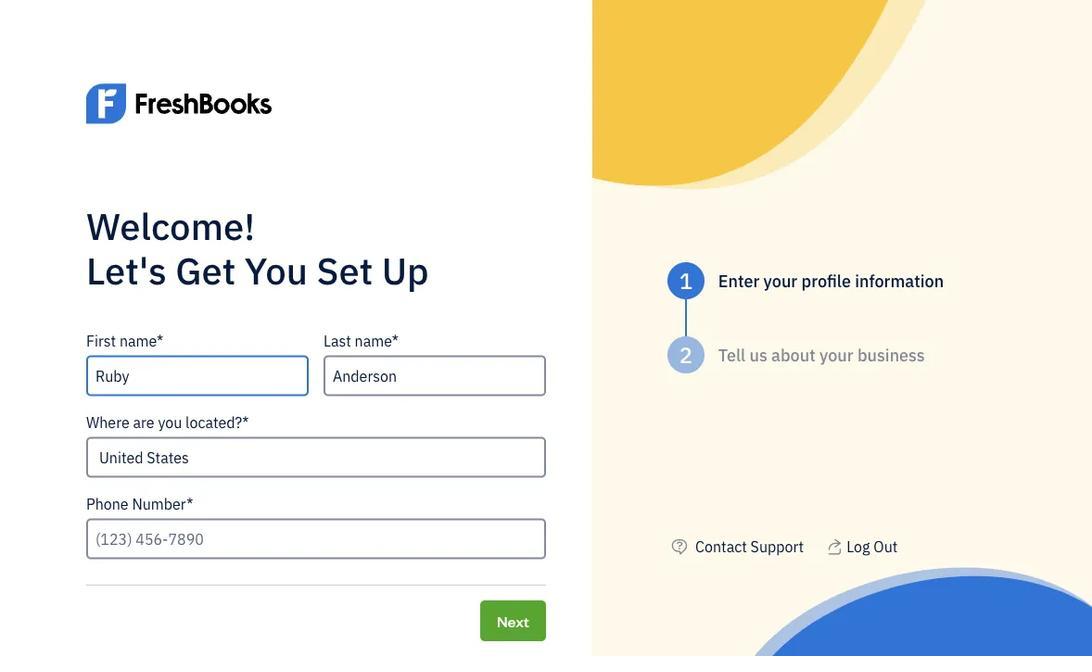 Task type: vqa. For each thing, say whether or not it's contained in the screenshot.
YOUR
yes



Task type: describe. For each thing, give the bounding box(es) containing it.
contact
[[695, 537, 747, 557]]

contact support link
[[695, 537, 804, 557]]

you
[[158, 413, 182, 432]]

* for last name *
[[392, 331, 399, 351]]

1 vertical spatial your
[[820, 344, 854, 366]]

log out
[[847, 537, 898, 557]]

information
[[855, 270, 944, 292]]

out
[[874, 537, 898, 557]]

support
[[751, 537, 804, 557]]

welcome!
[[86, 202, 255, 250]]

logout image
[[826, 536, 843, 558]]

us
[[750, 344, 767, 366]]

profile
[[801, 270, 851, 292]]

phone number *
[[86, 494, 193, 514]]

contact support
[[695, 537, 804, 557]]

tell us about your business
[[718, 344, 925, 366]]

log out button
[[826, 536, 898, 558]]

last name *
[[324, 331, 399, 351]]

support image
[[667, 536, 692, 558]]

name for first name
[[119, 331, 157, 351]]

located?
[[186, 413, 242, 432]]

set
[[317, 246, 373, 295]]

* right you
[[242, 413, 249, 432]]

you
[[245, 246, 308, 295]]

welcome! let's get you set up
[[86, 202, 429, 295]]

Country text field
[[88, 439, 544, 476]]

enter
[[718, 270, 760, 292]]

where are you located? *
[[86, 413, 249, 432]]

(123) 456-7890 text field
[[86, 519, 546, 560]]

first name *
[[86, 331, 163, 351]]

* for phone number *
[[187, 494, 193, 514]]

are
[[133, 413, 154, 432]]

name for last name
[[355, 331, 392, 351]]

get
[[175, 246, 236, 295]]

where
[[86, 413, 130, 432]]

let's
[[86, 246, 167, 295]]

up
[[382, 246, 429, 295]]

next
[[497, 611, 529, 631]]



Task type: locate. For each thing, give the bounding box(es) containing it.
log
[[847, 537, 870, 557]]

your
[[764, 270, 798, 292], [820, 344, 854, 366]]

freshbooks logo image
[[86, 56, 272, 152]]

business
[[857, 344, 925, 366]]

number
[[132, 494, 187, 514]]

last
[[324, 331, 351, 351]]

* right last
[[392, 331, 399, 351]]

name
[[119, 331, 157, 351], [355, 331, 392, 351]]

*
[[157, 331, 163, 351], [392, 331, 399, 351], [242, 413, 249, 432], [187, 494, 193, 514]]

1 name from the left
[[119, 331, 157, 351]]

None text field
[[86, 356, 309, 397]]

name right first on the bottom left of the page
[[119, 331, 157, 351]]

* right first on the bottom left of the page
[[157, 331, 163, 351]]

0 horizontal spatial name
[[119, 331, 157, 351]]

about
[[771, 344, 816, 366]]

0 vertical spatial your
[[764, 270, 798, 292]]

enter your profile information
[[718, 270, 944, 292]]

1 horizontal spatial name
[[355, 331, 392, 351]]

first
[[86, 331, 116, 351]]

* right phone
[[187, 494, 193, 514]]

1 horizontal spatial your
[[820, 344, 854, 366]]

your right the about
[[820, 344, 854, 366]]

your right enter
[[764, 270, 798, 292]]

2 name from the left
[[355, 331, 392, 351]]

name right last
[[355, 331, 392, 351]]

tell
[[718, 344, 746, 366]]

phone
[[86, 494, 129, 514]]

next button
[[480, 601, 546, 642]]

* for first name *
[[157, 331, 163, 351]]

0 horizontal spatial your
[[764, 270, 798, 292]]

None text field
[[324, 356, 546, 397]]



